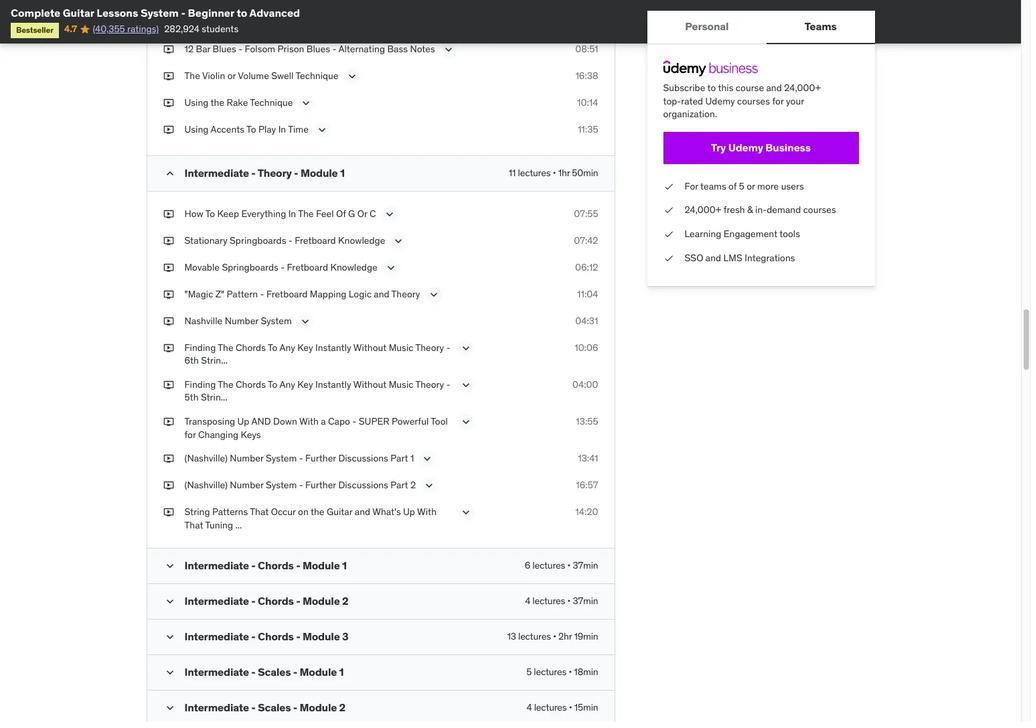 Task type: describe. For each thing, give the bounding box(es) containing it.
1 vertical spatial 5
[[527, 666, 532, 678]]

keep
[[217, 207, 239, 219]]

show lecture description image for using accents to play in time
[[315, 123, 329, 136]]

lectures for intermediate - chords - module 1
[[533, 560, 565, 572]]

14:20
[[576, 506, 599, 518]]

music for finding the chords to any key instantly without music theory - 6th strin...
[[389, 341, 414, 353]]

learning
[[685, 228, 722, 240]]

volume
[[238, 69, 269, 81]]

to right "how"
[[205, 207, 215, 219]]

music for finding the chords to any key instantly without music theory - 5th strin...
[[389, 378, 414, 390]]

number for (nashville) number system - further discussions part 2
[[230, 479, 264, 491]]

chords for intermediate - chords - module 2
[[258, 594, 294, 608]]

of
[[336, 207, 346, 219]]

1 horizontal spatial the
[[287, 16, 301, 28]]

intermediate for intermediate - scales - module 1
[[185, 665, 249, 679]]

using for using accents to play in time
[[185, 123, 209, 135]]

2hr
[[559, 631, 572, 643]]

with inside the transposing up and down with a capo - super powerful tool for changing keys
[[299, 415, 319, 427]]

for teams of 5 or more users
[[685, 180, 804, 192]]

try udemy business
[[711, 141, 811, 154]]

part for 2
[[391, 479, 408, 491]]

1 vertical spatial that
[[185, 519, 203, 531]]

15min
[[575, 702, 599, 714]]

1 vertical spatial udemy
[[729, 141, 764, 154]]

to left play
[[247, 123, 256, 135]]

xsmall image for "magic z" pattern - fretboard mapping logic and theory
[[163, 288, 174, 301]]

&
[[748, 204, 753, 216]]

the inside finding the chords to any key instantly without music theory - 5th strin...
[[218, 378, 234, 390]]

• for intermediate - chords - module 1
[[568, 560, 571, 572]]

1hr
[[558, 167, 570, 179]]

intermediate - scales - module 2
[[185, 701, 346, 714]]

show lecture description image for (nashville) number system - further discussions part 2
[[423, 479, 436, 492]]

patterns
[[212, 506, 248, 518]]

1 for intermediate - scales - module 1
[[339, 665, 344, 679]]

powerful
[[392, 415, 429, 427]]

without for finding the chords to any key instantly without music theory - 5th strin...
[[353, 378, 387, 390]]

0 vertical spatial technique
[[296, 69, 339, 81]]

and right logic
[[374, 288, 390, 300]]

what's
[[373, 506, 401, 518]]

04:31
[[576, 315, 599, 327]]

small image for intermediate - scales - module 2
[[163, 702, 177, 715]]

1 vertical spatial or
[[747, 180, 755, 192]]

04:00
[[573, 378, 599, 390]]

3
[[342, 630, 349, 643]]

- inside finding the chords to any key instantly without music theory - 5th strin...
[[447, 378, 451, 390]]

business
[[766, 141, 811, 154]]

scales for 1
[[258, 665, 291, 679]]

module for intermediate - scales - module 1
[[300, 665, 337, 679]]

of
[[729, 180, 737, 192]]

any for 5th
[[280, 378, 295, 390]]

0 horizontal spatial to
[[237, 6, 247, 19]]

...
[[235, 519, 242, 531]]

keys
[[241, 428, 261, 440]]

show lecture description image for (nashville) number system - further discussions part 1
[[421, 452, 434, 466]]

on inside string patterns that occur on the guitar and what's up with that tuning ...
[[298, 506, 309, 518]]

show lecture description image for movable springboards - fretboard knowledge
[[384, 261, 398, 274]]

electric
[[304, 16, 335, 28]]

stationary springboards - fretboard knowledge
[[185, 234, 385, 246]]

theory inside finding the chords to any key instantly without music theory - 5th strin...
[[416, 378, 444, 390]]

instantly for finding the chords to any key instantly without music theory - 6th strin...
[[316, 341, 351, 353]]

(nashville) for (nashville) number system - further discussions part 2
[[185, 479, 228, 491]]

intermediate - theory - module 1
[[185, 166, 345, 179]]

violin
[[202, 69, 225, 81]]

0 vertical spatial or
[[228, 69, 236, 81]]

guitar for playing open chords on the electric guitar - less is more!
[[338, 16, 364, 28]]

pattern
[[227, 288, 258, 300]]

prison
[[278, 43, 304, 55]]

stationary
[[185, 234, 228, 246]]

feel
[[316, 207, 334, 219]]

• for intermediate - scales - module 1
[[569, 666, 572, 678]]

fretboard for stationary springboards - fretboard knowledge
[[295, 234, 336, 246]]

integrations
[[745, 252, 796, 264]]

learning engagement tools
[[685, 228, 801, 240]]

1 for intermediate - chords - module 1
[[342, 559, 347, 572]]

key for 5th
[[298, 378, 313, 390]]

13:41
[[578, 452, 599, 464]]

intermediate - scales - module 1
[[185, 665, 344, 679]]

10:14
[[577, 96, 599, 108]]

system for (nashville) number system - further discussions part 1
[[266, 452, 297, 464]]

• for intermediate - scales - module 2
[[569, 702, 572, 714]]

string patterns that occur on the guitar and what's up with that tuning ...
[[185, 506, 437, 531]]

how to keep everything in the feel of g or c
[[185, 207, 376, 219]]

accents
[[211, 123, 245, 135]]

the inside finding the chords to any key instantly without music theory - 6th strin...
[[218, 341, 234, 353]]

bar
[[196, 43, 210, 55]]

changing
[[198, 428, 239, 440]]

4 lectures • 15min
[[527, 702, 599, 714]]

up inside string patterns that occur on the guitar and what's up with that tuning ...
[[403, 506, 415, 518]]

0 horizontal spatial 24,000+
[[685, 204, 722, 216]]

show lecture description image for stationary springboards - fretboard knowledge
[[392, 234, 406, 248]]

1 for intermediate - theory - module 1
[[340, 166, 345, 179]]

xsmall image for how to keep everything in the feel of g or c
[[163, 207, 174, 221]]

complete
[[11, 6, 60, 19]]

12
[[185, 43, 194, 55]]

springboards for stationary
[[230, 234, 286, 246]]

2 vertical spatial fretboard
[[267, 288, 308, 300]]

lessons
[[97, 6, 138, 19]]

chords for intermediate - chords - module 3
[[258, 630, 294, 643]]

"magic z" pattern - fretboard mapping logic and theory
[[185, 288, 420, 300]]

part for 1
[[391, 452, 408, 464]]

1 horizontal spatial 5
[[739, 180, 745, 192]]

06:12
[[575, 261, 599, 273]]

xsmall image for (nashville) number system - further discussions part 2
[[163, 479, 174, 492]]

strin... for 5th
[[201, 391, 228, 404]]

10:06
[[575, 341, 599, 353]]

personal
[[685, 20, 729, 33]]

in for time
[[278, 123, 286, 135]]

small image for intermediate - chords - module 1
[[163, 560, 177, 573]]

18min
[[574, 666, 599, 678]]

finding for 5th
[[185, 378, 216, 390]]

using for using the rake technique
[[185, 96, 209, 108]]

springboards for movable
[[222, 261, 279, 273]]

xsmall image for using the rake technique
[[163, 96, 174, 109]]

intermediate for intermediate - chords - module 2
[[185, 594, 249, 608]]

theory inside finding the chords to any key instantly without music theory - 6th strin...
[[416, 341, 444, 353]]

number for nashville number system
[[225, 315, 259, 327]]

the inside string patterns that occur on the guitar and what's up with that tuning ...
[[311, 506, 325, 518]]

the violin or volume swell technique
[[185, 69, 339, 81]]

module for intermediate - theory - module 1
[[301, 166, 338, 179]]

07:42
[[574, 234, 599, 246]]

engagement
[[724, 228, 778, 240]]

16:38
[[576, 69, 599, 81]]

tab list containing personal
[[647, 11, 875, 44]]

complete guitar lessons system - beginner to advanced
[[11, 6, 300, 19]]

intermediate for intermediate - theory - module 1
[[185, 166, 249, 179]]

subscribe to this course and 24,000+ top‑rated udemy courses for your organization.
[[664, 82, 821, 120]]

fresh
[[724, 204, 745, 216]]

up inside the transposing up and down with a capo - super powerful tool for changing keys
[[237, 415, 249, 427]]

the left feel
[[298, 207, 314, 219]]

with inside string patterns that occur on the guitar and what's up with that tuning ...
[[417, 506, 437, 518]]

19min
[[574, 631, 599, 643]]

users
[[782, 180, 804, 192]]

show lecture description image for finding the chords to any key instantly without music theory - 6th strin...
[[459, 341, 473, 355]]

(nashville) for (nashville) number system - further discussions part 1
[[185, 452, 228, 464]]

in for the
[[288, 207, 296, 219]]

show lecture description image for nashville number system
[[299, 315, 312, 328]]

lectures for intermediate - scales - module 1
[[534, 666, 567, 678]]

less
[[372, 16, 391, 28]]

module for intermediate - chords - module 2
[[303, 594, 340, 608]]

show lecture description image for how to keep everything in the feel of g or c
[[383, 207, 396, 221]]

teams
[[701, 180, 727, 192]]

0 vertical spatial 2
[[411, 479, 416, 491]]

g
[[348, 207, 355, 219]]

- inside the transposing up and down with a capo - super powerful tool for changing keys
[[353, 415, 357, 427]]

movable
[[185, 261, 220, 273]]

5 lectures • 18min
[[527, 666, 599, 678]]

udemy business image
[[664, 60, 758, 76]]

07:55
[[574, 207, 599, 219]]

0 horizontal spatial the
[[211, 96, 225, 108]]

occur
[[271, 506, 296, 518]]

282,924 students
[[164, 23, 239, 35]]

demand
[[767, 204, 801, 216]]

guitar for string patterns that occur on the guitar and what's up with that tuning ...
[[327, 506, 353, 518]]

module for intermediate - scales - module 2
[[300, 701, 337, 714]]

fretboard for movable springboards - fretboard knowledge
[[287, 261, 328, 273]]

4.7
[[64, 23, 77, 35]]

13:55
[[576, 415, 599, 427]]

chords for intermediate - chords - module 1
[[258, 559, 294, 572]]

and inside string patterns that occur on the guitar and what's up with that tuning ...
[[355, 506, 371, 518]]

4 for intermediate - scales - module 2
[[527, 702, 532, 714]]

playing
[[185, 16, 215, 28]]



Task type: locate. For each thing, give the bounding box(es) containing it.
1 vertical spatial any
[[280, 378, 295, 390]]

0 vertical spatial the
[[287, 16, 301, 28]]

finding up 5th
[[185, 378, 216, 390]]

small image for intermediate - scales - module 1
[[163, 666, 177, 679]]

lectures up 13 lectures • 2hr 19min
[[533, 595, 565, 607]]

xsmall image for finding the chords to any key instantly without music theory - 5th strin...
[[163, 378, 174, 391]]

transposing up and down with a capo - super powerful tool for changing keys
[[185, 415, 448, 440]]

system up occur
[[266, 479, 297, 491]]

without up super
[[353, 378, 387, 390]]

small image
[[163, 167, 177, 180], [163, 595, 177, 608], [163, 666, 177, 679], [163, 702, 177, 715]]

using the rake technique
[[185, 96, 293, 108]]

intermediate down tuning
[[185, 559, 249, 572]]

1 blues from the left
[[213, 43, 236, 55]]

for inside subscribe to this course and 24,000+ top‑rated udemy courses for your organization.
[[773, 95, 784, 107]]

any for 6th
[[280, 341, 295, 353]]

1 down string patterns that occur on the guitar and what's up with that tuning ...
[[342, 559, 347, 572]]

xsmall image for using accents to play in time
[[163, 123, 174, 136]]

to up and
[[268, 378, 278, 390]]

course
[[736, 82, 764, 94]]

4 down 6
[[525, 595, 531, 607]]

top‑rated
[[664, 95, 703, 107]]

2 part from the top
[[391, 479, 408, 491]]

instantly inside finding the chords to any key instantly without music theory - 5th strin...
[[316, 378, 351, 390]]

0 vertical spatial up
[[237, 415, 249, 427]]

3 intermediate from the top
[[185, 594, 249, 608]]

personal button
[[647, 11, 767, 43]]

0 vertical spatial courses
[[738, 95, 770, 107]]

in right play
[[278, 123, 286, 135]]

5 down 13 lectures • 2hr 19min
[[527, 666, 532, 678]]

the down (nashville) number system - further discussions part 2
[[311, 506, 325, 518]]

with right what's
[[417, 506, 437, 518]]

2 music from the top
[[389, 378, 414, 390]]

fretboard down movable springboards - fretboard knowledge
[[267, 288, 308, 300]]

finding inside finding the chords to any key instantly without music theory - 5th strin...
[[185, 378, 216, 390]]

small image for intermediate - chords - module 2
[[163, 595, 177, 608]]

2 horizontal spatial the
[[311, 506, 325, 518]]

scales down the intermediate - chords - module 3
[[258, 665, 291, 679]]

intermediate for intermediate - chords - module 3
[[185, 630, 249, 643]]

37min up 19min
[[573, 595, 599, 607]]

1 vertical spatial scales
[[258, 701, 291, 714]]

music inside finding the chords to any key instantly without music theory - 6th strin...
[[389, 341, 414, 353]]

without
[[353, 341, 387, 353], [353, 378, 387, 390]]

1 small image from the top
[[163, 560, 177, 573]]

0 vertical spatial small image
[[163, 560, 177, 573]]

1 horizontal spatial in
[[288, 207, 296, 219]]

rake
[[227, 96, 248, 108]]

0 horizontal spatial courses
[[738, 95, 770, 107]]

technique
[[296, 69, 339, 81], [250, 96, 293, 108]]

4 down 5 lectures • 18min
[[527, 702, 532, 714]]

2 discussions from the top
[[339, 479, 388, 491]]

system up (nashville) number system - further discussions part 2
[[266, 452, 297, 464]]

discussions for 2
[[339, 479, 388, 491]]

intermediate for intermediate - scales - module 2
[[185, 701, 249, 714]]

chords up and
[[236, 378, 266, 390]]

using accents to play in time
[[185, 123, 309, 135]]

lectures for intermediate - chords - module 3
[[518, 631, 551, 643]]

0 vertical spatial with
[[299, 415, 319, 427]]

1 part from the top
[[391, 452, 408, 464]]

1 horizontal spatial to
[[708, 82, 716, 94]]

lectures right 6
[[533, 560, 565, 572]]

(nashville) number system - further discussions part 2
[[185, 479, 416, 491]]

2 small image from the top
[[163, 595, 177, 608]]

discussions for 1
[[339, 452, 388, 464]]

12 bar blues - folsom prison blues - alternating bass notes
[[185, 43, 435, 55]]

any up finding the chords to any key instantly without music theory - 5th strin...
[[280, 341, 295, 353]]

without for finding the chords to any key instantly without music theory - 6th strin...
[[353, 341, 387, 353]]

chords for finding the chords to any key instantly without music theory - 5th strin...
[[236, 378, 266, 390]]

1 using from the top
[[185, 96, 209, 108]]

5
[[739, 180, 745, 192], [527, 666, 532, 678]]

bestseller
[[16, 25, 53, 35]]

module up the intermediate - chords - module 3
[[303, 594, 340, 608]]

1 vertical spatial number
[[230, 452, 264, 464]]

module up feel
[[301, 166, 338, 179]]

time
[[288, 123, 309, 135]]

technique up play
[[250, 96, 293, 108]]

number down pattern
[[225, 315, 259, 327]]

2 vertical spatial the
[[311, 506, 325, 518]]

intermediate up intermediate - scales - module 2
[[185, 665, 249, 679]]

udemy down this
[[706, 95, 735, 107]]

1 vertical spatial technique
[[250, 96, 293, 108]]

4 intermediate from the top
[[185, 630, 249, 643]]

1
[[340, 166, 345, 179], [411, 452, 414, 464], [342, 559, 347, 572], [339, 665, 344, 679]]

number for (nashville) number system - further discussions part 1
[[230, 452, 264, 464]]

any inside finding the chords to any key instantly without music theory - 6th strin...
[[280, 341, 295, 353]]

intermediate up keep
[[185, 166, 249, 179]]

teams
[[805, 20, 837, 33]]

on up 'prison'
[[275, 16, 285, 28]]

0 vertical spatial fretboard
[[295, 234, 336, 246]]

any inside finding the chords to any key instantly without music theory - 5th strin...
[[280, 378, 295, 390]]

show lecture description image for "magic z" pattern - fretboard mapping logic and theory
[[427, 288, 440, 301]]

lectures for intermediate - theory - module 1
[[518, 167, 551, 179]]

to left this
[[708, 82, 716, 94]]

using down violin
[[185, 96, 209, 108]]

1 horizontal spatial 24,000+
[[785, 82, 821, 94]]

advanced
[[250, 6, 300, 19]]

0 horizontal spatial 5
[[527, 666, 532, 678]]

teams button
[[767, 11, 875, 43]]

0 vertical spatial key
[[298, 341, 313, 353]]

blues
[[213, 43, 236, 55], [307, 43, 330, 55]]

0 vertical spatial 5
[[739, 180, 745, 192]]

0 vertical spatial knowledge
[[338, 234, 385, 246]]

1 vertical spatial for
[[185, 428, 196, 440]]

0 horizontal spatial technique
[[250, 96, 293, 108]]

discussions down super
[[339, 452, 388, 464]]

blues down electric
[[307, 43, 330, 55]]

0 vertical spatial any
[[280, 341, 295, 353]]

for left your
[[773, 95, 784, 107]]

4 for intermediate - chords - module 2
[[525, 595, 531, 607]]

the up transposing
[[218, 378, 234, 390]]

fretboard down feel
[[295, 234, 336, 246]]

scales for 2
[[258, 701, 291, 714]]

-
[[181, 6, 186, 19], [366, 16, 370, 28], [239, 43, 243, 55], [333, 43, 337, 55], [251, 166, 256, 179], [294, 166, 298, 179], [289, 234, 293, 246], [281, 261, 285, 273], [260, 288, 264, 300], [447, 341, 451, 353], [447, 378, 451, 390], [353, 415, 357, 427], [299, 452, 303, 464], [299, 479, 303, 491], [251, 559, 256, 572], [296, 559, 300, 572], [251, 594, 256, 608], [296, 594, 300, 608], [251, 630, 256, 643], [296, 630, 300, 643], [251, 665, 256, 679], [293, 665, 298, 679], [251, 701, 256, 714], [293, 701, 298, 714]]

0 vertical spatial music
[[389, 341, 414, 353]]

0 horizontal spatial for
[[185, 428, 196, 440]]

lectures for intermediate - chords - module 2
[[533, 595, 565, 607]]

show lecture description image for string patterns that occur on the guitar and what's up with that tuning ...
[[459, 506, 473, 519]]

2 any from the top
[[280, 378, 295, 390]]

to inside finding the chords to any key instantly without music theory - 6th strin...
[[268, 341, 278, 353]]

and
[[251, 415, 271, 427]]

capo
[[328, 415, 350, 427]]

37min for intermediate - chords - module 2
[[573, 595, 599, 607]]

1 vertical spatial with
[[417, 506, 437, 518]]

module for intermediate - chords - module 3
[[303, 630, 340, 643]]

1 vertical spatial on
[[298, 506, 309, 518]]

to
[[237, 6, 247, 19], [708, 82, 716, 94]]

strin... inside finding the chords to any key instantly without music theory - 6th strin...
[[201, 354, 228, 367]]

in up stationary springboards - fretboard knowledge at the left top of page
[[288, 207, 296, 219]]

or right violin
[[228, 69, 236, 81]]

1 vertical spatial instantly
[[316, 378, 351, 390]]

finding for 6th
[[185, 341, 216, 353]]

1 vertical spatial (nashville)
[[185, 479, 228, 491]]

0 horizontal spatial that
[[185, 519, 203, 531]]

part down powerful
[[391, 452, 408, 464]]

5 intermediate from the top
[[185, 665, 249, 679]]

0 vertical spatial strin...
[[201, 354, 228, 367]]

play
[[258, 123, 276, 135]]

0 vertical spatial without
[[353, 341, 387, 353]]

• up '4 lectures • 37min' at the right of the page
[[568, 560, 571, 572]]

to inside subscribe to this course and 24,000+ top‑rated udemy courses for your organization.
[[708, 82, 716, 94]]

11:04
[[577, 288, 599, 300]]

1 vertical spatial up
[[403, 506, 415, 518]]

0 vertical spatial 37min
[[573, 560, 599, 572]]

instantly down finding the chords to any key instantly without music theory - 6th strin...
[[316, 378, 351, 390]]

fretboard up "magic z" pattern - fretboard mapping logic and theory
[[287, 261, 328, 273]]

37min up '4 lectures • 37min' at the right of the page
[[573, 560, 599, 572]]

key inside finding the chords to any key instantly without music theory - 6th strin...
[[298, 341, 313, 353]]

small image for intermediate - theory - module 1
[[163, 167, 177, 180]]

1 any from the top
[[280, 341, 295, 353]]

part up what's
[[391, 479, 408, 491]]

1 instantly from the top
[[316, 341, 351, 353]]

number down keys
[[230, 452, 264, 464]]

2 blues from the left
[[307, 43, 330, 55]]

for
[[773, 95, 784, 107], [185, 428, 196, 440]]

intermediate up intermediate - scales - module 1
[[185, 630, 249, 643]]

(nashville) up string
[[185, 479, 228, 491]]

24,000+ up learning
[[685, 204, 722, 216]]

1 vertical spatial using
[[185, 123, 209, 135]]

xsmall image for stationary springboards - fretboard knowledge
[[163, 234, 174, 247]]

0 horizontal spatial in
[[278, 123, 286, 135]]

intermediate - chords - module 2
[[185, 594, 349, 608]]

xsmall image
[[163, 96, 174, 109], [163, 123, 174, 136], [664, 180, 674, 193], [664, 204, 674, 217], [163, 234, 174, 247], [664, 252, 674, 265], [163, 261, 174, 274], [163, 341, 174, 354], [163, 378, 174, 391], [163, 452, 174, 465], [163, 506, 174, 519]]

• left 2hr
[[553, 631, 557, 643]]

to down nashville number system
[[268, 341, 278, 353]]

0 vertical spatial finding
[[185, 341, 216, 353]]

instantly for finding the chords to any key instantly without music theory - 5th strin...
[[316, 378, 351, 390]]

0 vertical spatial using
[[185, 96, 209, 108]]

show lecture description image
[[442, 43, 455, 56], [315, 123, 329, 136], [383, 207, 396, 221], [384, 261, 398, 274], [299, 315, 312, 328], [459, 415, 473, 429], [423, 479, 436, 492]]

2
[[411, 479, 416, 491], [342, 594, 349, 608], [339, 701, 346, 714]]

xsmall image for finding the chords to any key instantly without music theory - 6th strin...
[[163, 341, 174, 354]]

your
[[786, 95, 804, 107]]

1 vertical spatial courses
[[804, 204, 836, 216]]

• for intermediate - chords - module 3
[[553, 631, 557, 643]]

1 horizontal spatial with
[[417, 506, 437, 518]]

transposing
[[185, 415, 235, 427]]

1 up of
[[340, 166, 345, 179]]

with left a
[[299, 415, 319, 427]]

0 vertical spatial udemy
[[706, 95, 735, 107]]

1 down powerful
[[411, 452, 414, 464]]

0 vertical spatial on
[[275, 16, 285, 28]]

udemy
[[706, 95, 735, 107], [729, 141, 764, 154]]

2 key from the top
[[298, 378, 313, 390]]

• left 1hr
[[553, 167, 556, 179]]

further down (nashville) number system - further discussions part 1
[[306, 479, 336, 491]]

0 horizontal spatial or
[[228, 69, 236, 81]]

lectures for intermediate - scales - module 2
[[534, 702, 567, 714]]

2 without from the top
[[353, 378, 387, 390]]

1 horizontal spatial technique
[[296, 69, 339, 81]]

intermediate for intermediate - chords - module 1
[[185, 559, 249, 572]]

11 lectures • 1hr 50min
[[509, 167, 599, 179]]

ratings)
[[127, 23, 159, 35]]

37min
[[573, 560, 599, 572], [573, 595, 599, 607]]

1 vertical spatial 4
[[527, 702, 532, 714]]

(nashville) down changing
[[185, 452, 228, 464]]

strin...
[[201, 354, 228, 367], [201, 391, 228, 404]]

using left accents in the top of the page
[[185, 123, 209, 135]]

xsmall image for nashville number system
[[163, 315, 174, 328]]

24,000+ fresh & in-demand courses
[[685, 204, 836, 216]]

2 vertical spatial number
[[230, 479, 264, 491]]

2 instantly from the top
[[316, 378, 351, 390]]

bass
[[387, 43, 408, 55]]

show lecture description image for the violin or volume swell technique
[[345, 69, 359, 83]]

11
[[509, 167, 516, 179]]

1 finding from the top
[[185, 341, 216, 353]]

• left the 18min
[[569, 666, 572, 678]]

chords up folsom
[[242, 16, 273, 28]]

2 finding from the top
[[185, 378, 216, 390]]

module left 3 in the left of the page
[[303, 630, 340, 643]]

1 horizontal spatial up
[[403, 506, 415, 518]]

1 vertical spatial strin...
[[201, 391, 228, 404]]

key
[[298, 341, 313, 353], [298, 378, 313, 390]]

1 vertical spatial knowledge
[[331, 261, 378, 273]]

1 horizontal spatial courses
[[804, 204, 836, 216]]

finding
[[185, 341, 216, 353], [185, 378, 216, 390]]

the left electric
[[287, 16, 301, 28]]

discussions up what's
[[339, 479, 388, 491]]

chords up the intermediate - chords - module 3
[[258, 594, 294, 608]]

show lecture description image for transposing up and down with a capo - super powerful tool for changing keys
[[459, 415, 473, 429]]

key up finding the chords to any key instantly without music theory - 5th strin...
[[298, 341, 313, 353]]

down
[[273, 415, 297, 427]]

2 vertical spatial 2
[[339, 701, 346, 714]]

0 horizontal spatial blues
[[213, 43, 236, 55]]

lectures right 13
[[518, 631, 551, 643]]

0 vertical spatial discussions
[[339, 452, 388, 464]]

that down string
[[185, 519, 203, 531]]

to inside finding the chords to any key instantly without music theory - 5th strin...
[[268, 378, 278, 390]]

5 right of
[[739, 180, 745, 192]]

finding the chords to any key instantly without music theory - 5th strin...
[[185, 378, 451, 404]]

system for (nashville) number system - further discussions part 2
[[266, 479, 297, 491]]

1 intermediate from the top
[[185, 166, 249, 179]]

2 small image from the top
[[163, 631, 177, 644]]

udemy inside subscribe to this course and 24,000+ top‑rated udemy courses for your organization.
[[706, 95, 735, 107]]

0 vertical spatial number
[[225, 315, 259, 327]]

the down nashville number system
[[218, 341, 234, 353]]

1 vertical spatial without
[[353, 378, 387, 390]]

2 (nashville) from the top
[[185, 479, 228, 491]]

courses down course
[[738, 95, 770, 107]]

16:57
[[576, 479, 599, 491]]

knowledge for movable springboards - fretboard knowledge
[[331, 261, 378, 273]]

2 for intermediate - scales - module 2
[[339, 701, 346, 714]]

• for intermediate - theory - module 1
[[553, 167, 556, 179]]

for
[[685, 180, 699, 192]]

intermediate - chords - module 1
[[185, 559, 347, 572]]

lectures down 13 lectures • 2hr 19min
[[534, 666, 567, 678]]

instantly inside finding the chords to any key instantly without music theory - 6th strin...
[[316, 341, 351, 353]]

show lecture description image for 12 bar blues - folsom prison blues - alternating bass notes
[[442, 43, 455, 56]]

0 vertical spatial instantly
[[316, 341, 351, 353]]

the left violin
[[185, 69, 200, 81]]

show lecture description image for using the rake technique
[[300, 96, 313, 110]]

and right sso
[[706, 252, 722, 264]]

1 vertical spatial discussions
[[339, 479, 388, 491]]

finding the chords to any key instantly without music theory - 6th strin...
[[185, 341, 451, 367]]

and inside subscribe to this course and 24,000+ top‑rated udemy courses for your organization.
[[767, 82, 782, 94]]

strin... for 6th
[[201, 354, 228, 367]]

1 vertical spatial key
[[298, 378, 313, 390]]

guitar left what's
[[327, 506, 353, 518]]

1 vertical spatial 24,000+
[[685, 204, 722, 216]]

discussions
[[339, 452, 388, 464], [339, 479, 388, 491]]

- inside finding the chords to any key instantly without music theory - 6th strin...
[[447, 341, 451, 353]]

number up patterns
[[230, 479, 264, 491]]

courses inside subscribe to this course and 24,000+ top‑rated udemy courses for your organization.
[[738, 95, 770, 107]]

chords inside finding the chords to any key instantly without music theory - 6th strin...
[[236, 341, 266, 353]]

music inside finding the chords to any key instantly without music theory - 5th strin...
[[389, 378, 414, 390]]

xsmall image for string patterns that occur on the guitar and what's up with that tuning ...
[[163, 506, 174, 519]]

or
[[228, 69, 236, 81], [747, 180, 755, 192]]

50min
[[572, 167, 599, 179]]

1 vertical spatial to
[[708, 82, 716, 94]]

chords for playing open chords on the electric guitar - less is more!
[[242, 16, 273, 28]]

1 vertical spatial springboards
[[222, 261, 279, 273]]

0 vertical spatial that
[[250, 506, 269, 518]]

springboards up pattern
[[222, 261, 279, 273]]

small image
[[163, 560, 177, 573], [163, 631, 177, 644]]

chords down nashville number system
[[236, 341, 266, 353]]

xsmall image for transposing up and down with a capo - super powerful tool for changing keys
[[163, 415, 174, 428]]

in
[[278, 123, 286, 135], [288, 207, 296, 219]]

or left more
[[747, 180, 755, 192]]

module down the intermediate - chords - module 3
[[300, 665, 337, 679]]

strin... right 5th
[[201, 391, 228, 404]]

xsmall image for movable springboards - fretboard knowledge
[[163, 261, 174, 274]]

2 intermediate from the top
[[185, 559, 249, 572]]

0 horizontal spatial with
[[299, 415, 319, 427]]

finding inside finding the chords to any key instantly without music theory - 6th strin...
[[185, 341, 216, 353]]

and left what's
[[355, 506, 371, 518]]

24,000+ inside subscribe to this course and 24,000+ top‑rated udemy courses for your organization.
[[785, 82, 821, 94]]

0 vertical spatial springboards
[[230, 234, 286, 246]]

guitar up 4.7
[[63, 6, 94, 19]]

key down finding the chords to any key instantly without music theory - 6th strin...
[[298, 378, 313, 390]]

• up 2hr
[[568, 595, 571, 607]]

1 further from the top
[[306, 452, 336, 464]]

more
[[758, 180, 779, 192]]

xsmall image for 12 bar blues - folsom prison blues - alternating bass notes
[[163, 43, 174, 56]]

1 without from the top
[[353, 341, 387, 353]]

0 vertical spatial (nashville)
[[185, 452, 228, 464]]

instantly
[[316, 341, 351, 353], [316, 378, 351, 390]]

1 vertical spatial part
[[391, 479, 408, 491]]

alternating
[[339, 43, 385, 55]]

1 horizontal spatial on
[[298, 506, 309, 518]]

1 horizontal spatial for
[[773, 95, 784, 107]]

more!
[[403, 16, 427, 28]]

0 horizontal spatial on
[[275, 16, 285, 28]]

lectures left 15min
[[534, 702, 567, 714]]

1 vertical spatial in
[[288, 207, 296, 219]]

4 small image from the top
[[163, 702, 177, 715]]

scales down intermediate - scales - module 1
[[258, 701, 291, 714]]

system up ratings)
[[141, 6, 179, 19]]

system down "magic z" pattern - fretboard mapping logic and theory
[[261, 315, 292, 327]]

further for 1
[[306, 452, 336, 464]]

any
[[280, 341, 295, 353], [280, 378, 295, 390]]

37min for intermediate - chords - module 1
[[573, 560, 599, 572]]

0 vertical spatial 4
[[525, 595, 531, 607]]

1 horizontal spatial or
[[747, 180, 755, 192]]

further for 2
[[306, 479, 336, 491]]

part
[[391, 452, 408, 464], [391, 479, 408, 491]]

without inside finding the chords to any key instantly without music theory - 6th strin...
[[353, 341, 387, 353]]

up up keys
[[237, 415, 249, 427]]

xsmall image
[[163, 16, 174, 29], [163, 43, 174, 56], [163, 69, 174, 83], [163, 207, 174, 221], [664, 228, 674, 241], [163, 288, 174, 301], [163, 315, 174, 328], [163, 415, 174, 428], [163, 479, 174, 492]]

module down intermediate - scales - module 1
[[300, 701, 337, 714]]

0 vertical spatial further
[[306, 452, 336, 464]]

sso
[[685, 252, 704, 264]]

1 vertical spatial the
[[211, 96, 225, 108]]

1 small image from the top
[[163, 167, 177, 180]]

1 vertical spatial fretboard
[[287, 261, 328, 273]]

for inside the transposing up and down with a capo - super powerful tool for changing keys
[[185, 428, 196, 440]]

4 lectures • 37min
[[525, 595, 599, 607]]

module down string patterns that occur on the guitar and what's up with that tuning ...
[[303, 559, 340, 572]]

udemy right try
[[729, 141, 764, 154]]

0 vertical spatial for
[[773, 95, 784, 107]]

1 discussions from the top
[[339, 452, 388, 464]]

fretboard
[[295, 234, 336, 246], [287, 261, 328, 273], [267, 288, 308, 300]]

key for 6th
[[298, 341, 313, 353]]

any up down
[[280, 378, 295, 390]]

1 37min from the top
[[573, 560, 599, 572]]

knowledge
[[338, 234, 385, 246], [331, 261, 378, 273]]

6 intermediate from the top
[[185, 701, 249, 714]]

guitar
[[63, 6, 94, 19], [338, 16, 364, 28], [327, 506, 353, 518]]

knowledge up logic
[[331, 261, 378, 273]]

the left the rake
[[211, 96, 225, 108]]

0 vertical spatial 24,000+
[[785, 82, 821, 94]]

xsmall image for (nashville) number system - further discussions part 1
[[163, 452, 174, 465]]

in-
[[756, 204, 767, 216]]

springboards
[[230, 234, 286, 246], [222, 261, 279, 273]]

1 music from the top
[[389, 341, 414, 353]]

1 vertical spatial 37min
[[573, 595, 599, 607]]

1 horizontal spatial that
[[250, 506, 269, 518]]

theory
[[258, 166, 292, 179], [392, 288, 420, 300], [416, 341, 444, 353], [416, 378, 444, 390]]

module for intermediate - chords - module 1
[[303, 559, 340, 572]]

2 further from the top
[[306, 479, 336, 491]]

blues down students
[[213, 43, 236, 55]]

1 key from the top
[[298, 341, 313, 353]]

1 vertical spatial further
[[306, 479, 336, 491]]

is
[[394, 16, 400, 28]]

z"
[[216, 288, 225, 300]]

tab list
[[647, 11, 875, 44]]

chords inside finding the chords to any key instantly without music theory - 5th strin...
[[236, 378, 266, 390]]

0 horizontal spatial up
[[237, 415, 249, 427]]

1 vertical spatial music
[[389, 378, 414, 390]]

6th
[[185, 354, 199, 367]]

or
[[358, 207, 367, 219]]

1 vertical spatial finding
[[185, 378, 216, 390]]

"magic
[[185, 288, 213, 300]]

guitar inside string patterns that occur on the guitar and what's up with that tuning ...
[[327, 506, 353, 518]]

instantly up finding the chords to any key instantly without music theory - 5th strin...
[[316, 341, 351, 353]]

24,000+ up your
[[785, 82, 821, 94]]

playing open chords on the electric guitar - less is more!
[[185, 16, 427, 28]]

2 for intermediate - chords - module 2
[[342, 594, 349, 608]]

1 vertical spatial 2
[[342, 594, 349, 608]]

knowledge for stationary springboards - fretboard knowledge
[[338, 234, 385, 246]]

strin... right "6th"
[[201, 354, 228, 367]]

strin... inside finding the chords to any key instantly without music theory - 5th strin...
[[201, 391, 228, 404]]

show lecture description image for finding the chords to any key instantly without music theory - 5th strin...
[[459, 378, 473, 392]]

0 vertical spatial scales
[[258, 665, 291, 679]]

1 vertical spatial small image
[[163, 631, 177, 644]]

1 (nashville) from the top
[[185, 452, 228, 464]]

2 using from the top
[[185, 123, 209, 135]]

nashville
[[185, 315, 223, 327]]

1 scales from the top
[[258, 665, 291, 679]]

2 scales from the top
[[258, 701, 291, 714]]

1 horizontal spatial blues
[[307, 43, 330, 55]]

2 37min from the top
[[573, 595, 599, 607]]

without inside finding the chords to any key instantly without music theory - 5th strin...
[[353, 378, 387, 390]]

4
[[525, 595, 531, 607], [527, 702, 532, 714]]

show lecture description image
[[345, 69, 359, 83], [300, 96, 313, 110], [392, 234, 406, 248], [427, 288, 440, 301], [459, 341, 473, 355], [459, 378, 473, 392], [421, 452, 434, 466], [459, 506, 473, 519]]

system for nashville number system
[[261, 315, 292, 327]]

courses
[[738, 95, 770, 107], [804, 204, 836, 216]]

• for intermediate - chords - module 2
[[568, 595, 571, 607]]

3 small image from the top
[[163, 666, 177, 679]]

students
[[202, 23, 239, 35]]

small image for intermediate - chords - module 3
[[163, 631, 177, 644]]

(40,355
[[93, 23, 125, 35]]

0 vertical spatial part
[[391, 452, 408, 464]]

chords for finding the chords to any key instantly without music theory - 6th strin...
[[236, 341, 266, 353]]

5th
[[185, 391, 199, 404]]

08:51
[[576, 43, 599, 55]]

xsmall image for the violin or volume swell technique
[[163, 69, 174, 83]]

key inside finding the chords to any key instantly without music theory - 5th strin...
[[298, 378, 313, 390]]

notes
[[410, 43, 435, 55]]

13 lectures • 2hr 19min
[[507, 631, 599, 643]]

how
[[185, 207, 203, 219]]



Task type: vqa. For each thing, say whether or not it's contained in the screenshot.


